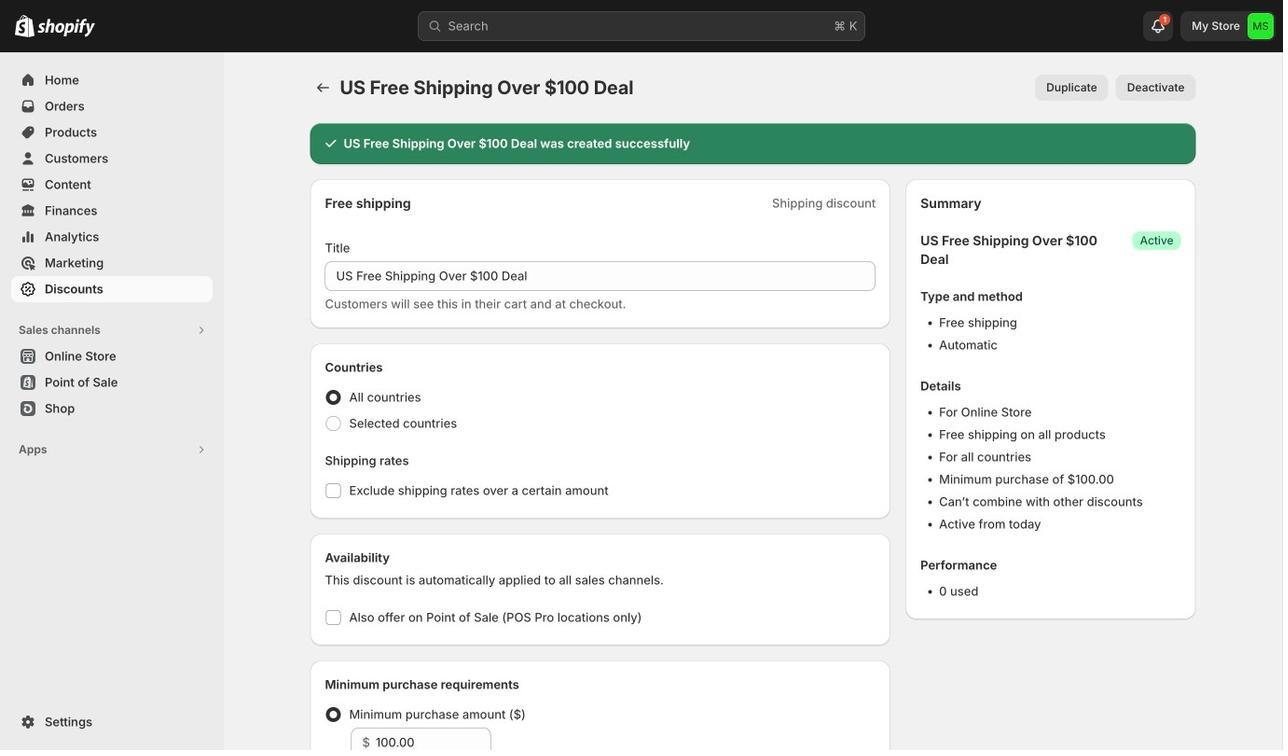 Task type: locate. For each thing, give the bounding box(es) containing it.
1 horizontal spatial shopify image
[[37, 18, 95, 37]]

0.00 text field
[[376, 728, 491, 750]]

shopify image
[[15, 15, 35, 37], [37, 18, 95, 37]]

None text field
[[325, 261, 876, 291]]



Task type: describe. For each thing, give the bounding box(es) containing it.
0 horizontal spatial shopify image
[[15, 15, 35, 37]]

my store image
[[1248, 13, 1275, 39]]



Task type: vqa. For each thing, say whether or not it's contained in the screenshot.
0.00 text box
yes



